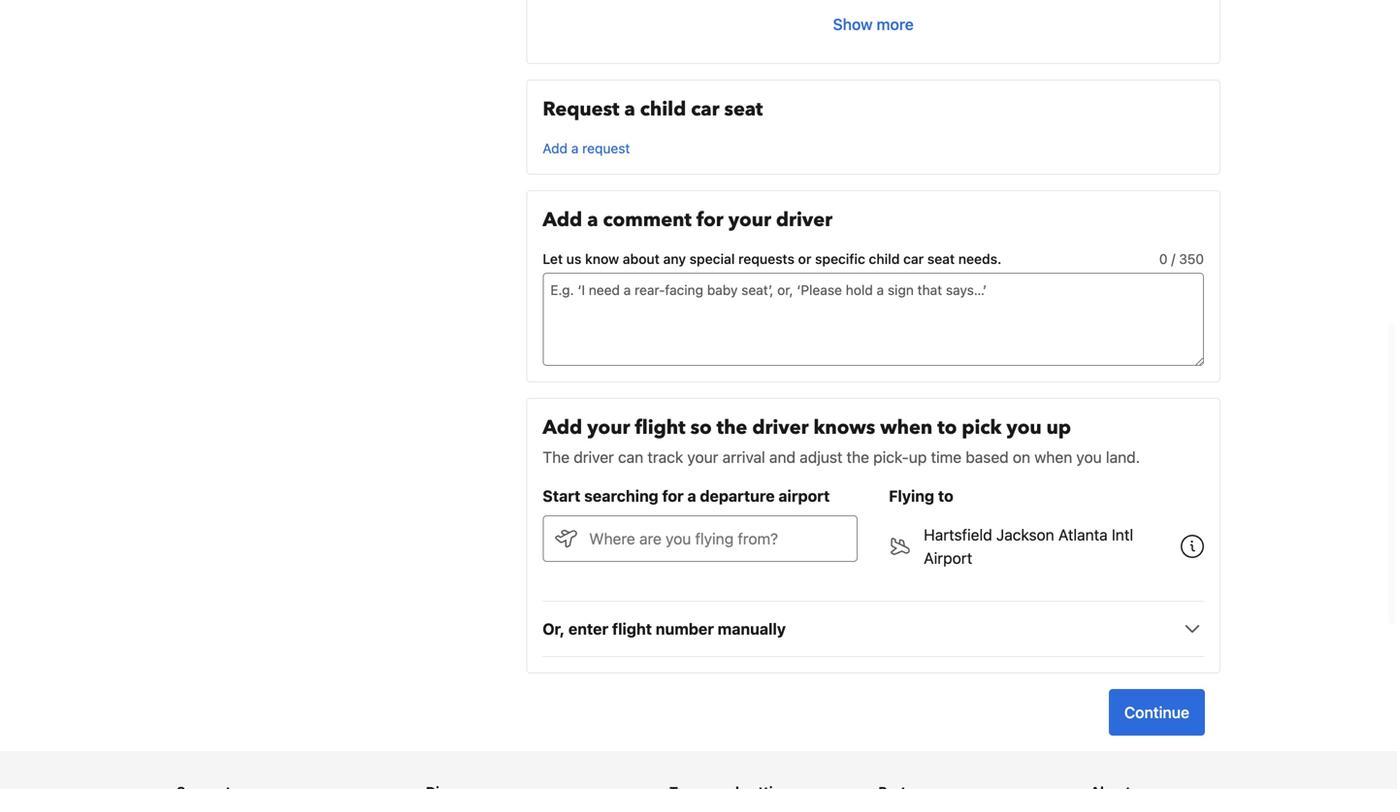 Task type: locate. For each thing, give the bounding box(es) containing it.
a
[[625, 96, 636, 123], [572, 140, 579, 156], [588, 207, 599, 233], [688, 487, 697, 505]]

a for child
[[625, 96, 636, 123]]

flight right enter
[[613, 620, 652, 638]]

2 to from the top
[[939, 487, 954, 505]]

continue
[[1125, 703, 1190, 722]]

add
[[543, 140, 568, 156], [543, 207, 583, 233], [543, 415, 583, 441]]

1 vertical spatial child
[[869, 251, 900, 267]]

2 vertical spatial your
[[688, 448, 719, 466]]

a left request
[[572, 140, 579, 156]]

add up let
[[543, 207, 583, 233]]

2 add from the top
[[543, 207, 583, 233]]

0 horizontal spatial when
[[881, 415, 933, 441]]

2 horizontal spatial your
[[729, 207, 772, 233]]

2 vertical spatial add
[[543, 415, 583, 441]]

add inside button
[[543, 140, 568, 156]]

your up requests on the right top
[[729, 207, 772, 233]]

0 vertical spatial you
[[1007, 415, 1042, 441]]

your
[[729, 207, 772, 233], [588, 415, 630, 441], [688, 448, 719, 466]]

let us know about any special requests or specific child car seat needs.
[[543, 251, 1002, 267]]

E.g. 'I need a rear-facing baby seat', or, 'Please hold a sign that says…' text field
[[543, 273, 1205, 366]]

add up the
[[543, 415, 583, 441]]

and
[[770, 448, 796, 466]]

add down "request"
[[543, 140, 568, 156]]

your down the so
[[688, 448, 719, 466]]

driver left can
[[574, 448, 614, 466]]

1 horizontal spatial when
[[1035, 448, 1073, 466]]

driver for your
[[777, 207, 833, 233]]

you up on
[[1007, 415, 1042, 441]]

up
[[1047, 415, 1072, 441], [909, 448, 927, 466]]

1 vertical spatial up
[[909, 448, 927, 466]]

1 vertical spatial you
[[1077, 448, 1102, 466]]

the right the so
[[717, 415, 748, 441]]

1 vertical spatial flight
[[613, 620, 652, 638]]

up left time on the bottom
[[909, 448, 927, 466]]

request a child car seat
[[543, 96, 763, 123]]

the down knows
[[847, 448, 870, 466]]

needs.
[[959, 251, 1002, 267]]

a up know
[[588, 207, 599, 233]]

based
[[966, 448, 1009, 466]]

0 vertical spatial when
[[881, 415, 933, 441]]

when right on
[[1035, 448, 1073, 466]]

atlanta
[[1059, 526, 1108, 544]]

child
[[641, 96, 687, 123], [869, 251, 900, 267]]

0 horizontal spatial for
[[663, 487, 684, 505]]

0 vertical spatial seat
[[725, 96, 763, 123]]

arrival
[[723, 448, 766, 466]]

0 horizontal spatial your
[[588, 415, 630, 441]]

departure
[[700, 487, 775, 505]]

a inside button
[[572, 140, 579, 156]]

add a request
[[543, 140, 630, 156]]

flight inside add your flight so the driver knows when to pick you up the driver can track your arrival and adjust the pick-up time based on when you land.
[[635, 415, 686, 441]]

0 vertical spatial the
[[717, 415, 748, 441]]

driver up and
[[753, 415, 809, 441]]

3 add from the top
[[543, 415, 583, 441]]

0 vertical spatial for
[[697, 207, 724, 233]]

comment
[[603, 207, 692, 233]]

add a request button
[[543, 139, 630, 158]]

1 to from the top
[[938, 415, 958, 441]]

1 horizontal spatial for
[[697, 207, 724, 233]]

or, enter flight number manually
[[543, 620, 786, 638]]

for
[[697, 207, 724, 233], [663, 487, 684, 505]]

a for comment
[[588, 207, 599, 233]]

to
[[938, 415, 958, 441], [939, 487, 954, 505]]

0 horizontal spatial seat
[[725, 96, 763, 123]]

Where are you flying from? field
[[578, 515, 858, 562]]

0 vertical spatial to
[[938, 415, 958, 441]]

1 vertical spatial your
[[588, 415, 630, 441]]

a for request
[[572, 140, 579, 156]]

1 vertical spatial driver
[[753, 415, 809, 441]]

flying to
[[889, 487, 954, 505]]

0 horizontal spatial car
[[691, 96, 720, 123]]

child right specific
[[869, 251, 900, 267]]

0 vertical spatial flight
[[635, 415, 686, 441]]

hartsfield
[[924, 526, 993, 544]]

enter
[[569, 620, 609, 638]]

time
[[931, 448, 962, 466]]

land.
[[1107, 448, 1141, 466]]

for up special
[[697, 207, 724, 233]]

or, enter flight number manually button
[[543, 617, 1205, 641]]

up right pick
[[1047, 415, 1072, 441]]

intl
[[1112, 526, 1134, 544]]

add for add a comment for your driver
[[543, 207, 583, 233]]

request
[[543, 96, 620, 123]]

1 horizontal spatial seat
[[928, 251, 955, 267]]

driver up the or
[[777, 207, 833, 233]]

you left land.
[[1077, 448, 1102, 466]]

0 horizontal spatial child
[[641, 96, 687, 123]]

your up can
[[588, 415, 630, 441]]

you
[[1007, 415, 1042, 441], [1077, 448, 1102, 466]]

1 vertical spatial the
[[847, 448, 870, 466]]

when
[[881, 415, 933, 441], [1035, 448, 1073, 466]]

/
[[1172, 251, 1176, 267]]

about
[[623, 251, 660, 267]]

1 horizontal spatial the
[[847, 448, 870, 466]]

show
[[833, 15, 873, 33]]

the
[[717, 415, 748, 441], [847, 448, 870, 466]]

the
[[543, 448, 570, 466]]

0 horizontal spatial the
[[717, 415, 748, 441]]

0 / 350
[[1160, 251, 1205, 267]]

or,
[[543, 620, 565, 638]]

1 vertical spatial for
[[663, 487, 684, 505]]

1 vertical spatial add
[[543, 207, 583, 233]]

to up time on the bottom
[[938, 415, 958, 441]]

searching
[[585, 487, 659, 505]]

1 vertical spatial seat
[[928, 251, 955, 267]]

when up pick- at right
[[881, 415, 933, 441]]

flight up track
[[635, 415, 686, 441]]

1 horizontal spatial your
[[688, 448, 719, 466]]

car
[[691, 96, 720, 123], [904, 251, 924, 267]]

driver
[[777, 207, 833, 233], [753, 415, 809, 441], [574, 448, 614, 466]]

start
[[543, 487, 581, 505]]

adjust
[[800, 448, 843, 466]]

for down track
[[663, 487, 684, 505]]

0 vertical spatial your
[[729, 207, 772, 233]]

child right "request"
[[641, 96, 687, 123]]

a up request
[[625, 96, 636, 123]]

show more
[[833, 15, 914, 33]]

or
[[799, 251, 812, 267]]

0 horizontal spatial up
[[909, 448, 927, 466]]

0 vertical spatial up
[[1047, 415, 1072, 441]]

flight inside dropdown button
[[613, 620, 652, 638]]

add for add a request
[[543, 140, 568, 156]]

1 vertical spatial to
[[939, 487, 954, 505]]

1 vertical spatial car
[[904, 251, 924, 267]]

hartsfield jackson atlanta intl airport
[[924, 526, 1134, 567]]

0 vertical spatial add
[[543, 140, 568, 156]]

seat
[[725, 96, 763, 123], [928, 251, 955, 267]]

let
[[543, 251, 563, 267]]

flight for number
[[613, 620, 652, 638]]

to right the flying
[[939, 487, 954, 505]]

1 horizontal spatial you
[[1077, 448, 1102, 466]]

flight
[[635, 415, 686, 441], [613, 620, 652, 638]]

0 vertical spatial driver
[[777, 207, 833, 233]]

1 add from the top
[[543, 140, 568, 156]]

flying
[[889, 487, 935, 505]]



Task type: describe. For each thing, give the bounding box(es) containing it.
add inside add your flight so the driver knows when to pick you up the driver can track your arrival and adjust the pick-up time based on when you land.
[[543, 415, 583, 441]]

knows
[[814, 415, 876, 441]]

special
[[690, 251, 735, 267]]

request
[[583, 140, 630, 156]]

pick
[[962, 415, 1002, 441]]

driver for the
[[753, 415, 809, 441]]

continue button
[[1109, 689, 1206, 736]]

0 vertical spatial car
[[691, 96, 720, 123]]

jackson
[[997, 526, 1055, 544]]

2 vertical spatial driver
[[574, 448, 614, 466]]

add a comment for your driver
[[543, 207, 833, 233]]

can
[[618, 448, 644, 466]]

more
[[877, 15, 914, 33]]

1 vertical spatial when
[[1035, 448, 1073, 466]]

1 horizontal spatial up
[[1047, 415, 1072, 441]]

us
[[567, 251, 582, 267]]

1 horizontal spatial car
[[904, 251, 924, 267]]

0 vertical spatial child
[[641, 96, 687, 123]]

show more button
[[543, 1, 1205, 48]]

pick-
[[874, 448, 909, 466]]

manually
[[718, 620, 786, 638]]

start searching for a departure airport
[[543, 487, 830, 505]]

flight for so
[[635, 415, 686, 441]]

1 horizontal spatial child
[[869, 251, 900, 267]]

to inside add your flight so the driver knows when to pick you up the driver can track your arrival and adjust the pick-up time based on when you land.
[[938, 415, 958, 441]]

number
[[656, 620, 714, 638]]

airport
[[924, 549, 973, 567]]

add your flight so the driver knows when to pick you up the driver can track your arrival and adjust the pick-up time based on when you land.
[[543, 415, 1141, 466]]

so
[[691, 415, 712, 441]]

0
[[1160, 251, 1168, 267]]

track
[[648, 448, 684, 466]]

requests
[[739, 251, 795, 267]]

0 horizontal spatial you
[[1007, 415, 1042, 441]]

specific
[[815, 251, 866, 267]]

a left departure
[[688, 487, 697, 505]]

know
[[585, 251, 619, 267]]

on
[[1013, 448, 1031, 466]]

350
[[1180, 251, 1205, 267]]

any
[[664, 251, 686, 267]]

airport
[[779, 487, 830, 505]]



Task type: vqa. For each thing, say whether or not it's contained in the screenshot.
EXECUTIVE within the executive people carrier $106.83 $118.69
no



